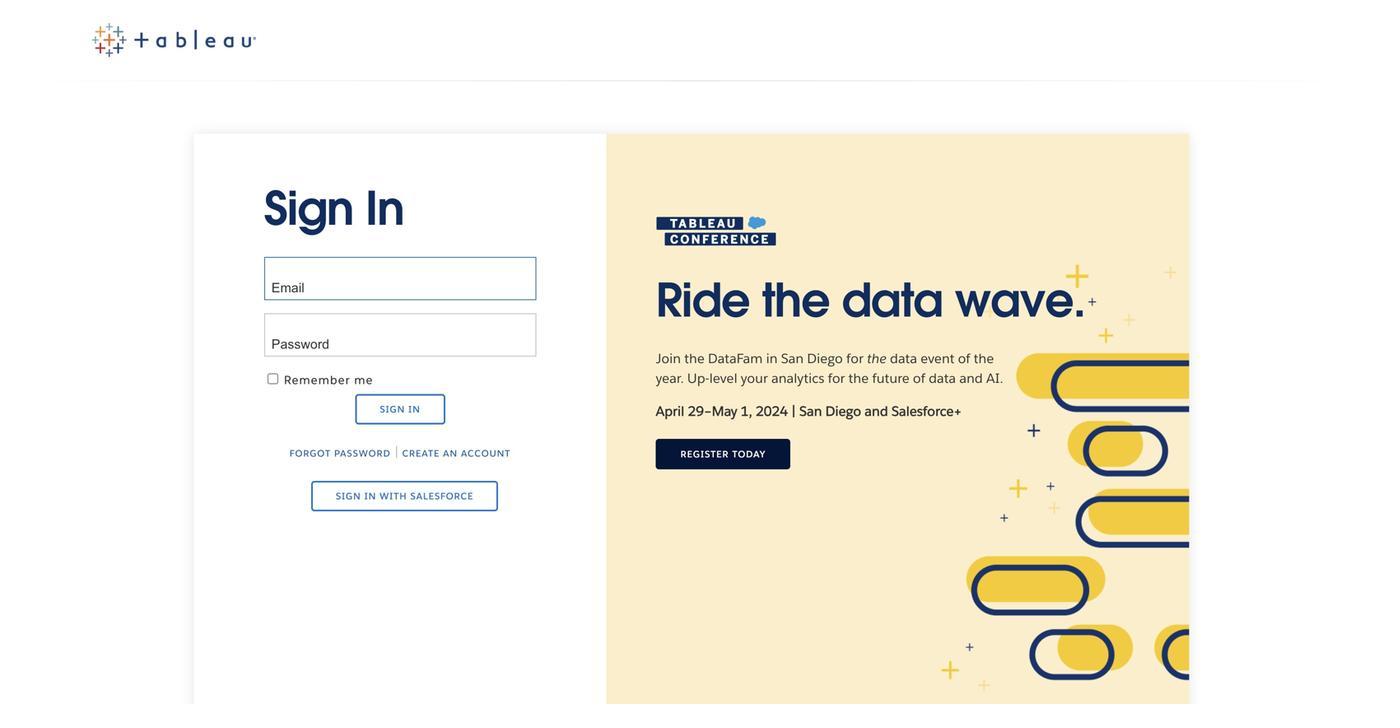 Task type: describe. For each thing, give the bounding box(es) containing it.
salesforce+
[[892, 403, 962, 420]]

the up ai. in the bottom right of the page
[[974, 350, 994, 367]]

1 vertical spatial diego
[[826, 403, 862, 420]]

sign for sign in with salesforce
[[336, 491, 361, 502]]

create an account link
[[402, 448, 511, 459]]

0 horizontal spatial of
[[913, 370, 926, 387]]

the up future
[[867, 350, 887, 367]]

29–may
[[688, 403, 738, 420]]

ride the data wave.
[[656, 271, 1086, 330]]

in for sign in with salesforce
[[365, 491, 377, 502]]

sign in with salesforce button
[[311, 481, 498, 512]]

0 vertical spatial diego
[[807, 350, 843, 367]]

event
[[921, 350, 955, 367]]

2 vertical spatial data
[[929, 370, 956, 387]]

year.
[[656, 370, 684, 387]]

sign in with salesforce
[[336, 491, 474, 502]]

ride
[[656, 271, 750, 330]]

an
[[443, 448, 458, 459]]

future
[[873, 370, 910, 387]]

register today
[[681, 448, 766, 460]]

the up join the datafam in san diego for the
[[762, 271, 830, 330]]

1 horizontal spatial of
[[958, 350, 971, 367]]

wave.
[[955, 271, 1086, 330]]

join
[[656, 350, 681, 367]]

your
[[741, 370, 768, 387]]

sign for sign in
[[380, 404, 405, 415]]

register
[[681, 448, 729, 460]]

in for sign in
[[409, 404, 421, 415]]

datafam
[[708, 350, 763, 367]]

remember me
[[284, 373, 373, 388]]

Password password field
[[264, 314, 536, 357]]

register today link
[[656, 439, 791, 469]]

today
[[733, 448, 766, 460]]

in
[[365, 179, 404, 238]]

the left future
[[849, 370, 869, 387]]

april 29–may 1, 2024 | san diego and salesforce+
[[656, 403, 962, 420]]

1 vertical spatial san
[[800, 403, 822, 420]]

1 vertical spatial and
[[865, 403, 889, 420]]

ai.
[[987, 370, 1004, 387]]

sign in button
[[355, 394, 445, 425]]

data event of the year. up-level your analytics for the future of data and ai.
[[656, 350, 1004, 387]]

password
[[334, 448, 391, 459]]



Task type: vqa. For each thing, say whether or not it's contained in the screenshot.
Sign In
yes



Task type: locate. For each thing, give the bounding box(es) containing it.
with
[[380, 491, 407, 502]]

1 vertical spatial of
[[913, 370, 926, 387]]

in inside button
[[409, 404, 421, 415]]

sign up the forgot password | create an account on the bottom of page
[[380, 404, 405, 415]]

for right "analytics"
[[828, 370, 845, 387]]

0 vertical spatial data
[[842, 271, 943, 330]]

2024
[[756, 403, 788, 420]]

april
[[656, 403, 685, 420]]

1 vertical spatial sign
[[380, 404, 405, 415]]

diego down data event of the year. up-level your analytics for the future of data and ai.
[[826, 403, 862, 420]]

in
[[766, 350, 778, 367], [409, 404, 421, 415], [365, 491, 377, 502]]

for down ride the data wave.
[[847, 350, 864, 367]]

in inside button
[[365, 491, 377, 502]]

diego up "analytics"
[[807, 350, 843, 367]]

me
[[354, 373, 373, 388]]

sign
[[264, 179, 353, 238], [380, 404, 405, 415], [336, 491, 361, 502]]

sign inside button
[[380, 404, 405, 415]]

sign for sign in
[[264, 179, 353, 238]]

sign in
[[380, 404, 421, 415]]

sign down forgot password link
[[336, 491, 361, 502]]

forgot
[[290, 448, 331, 459]]

diego
[[807, 350, 843, 367], [826, 403, 862, 420]]

2 vertical spatial sign
[[336, 491, 361, 502]]

0 vertical spatial of
[[958, 350, 971, 367]]

sign left the in
[[264, 179, 353, 238]]

1 vertical spatial in
[[409, 404, 421, 415]]

Email email field
[[264, 257, 536, 300]]

analytics
[[772, 370, 825, 387]]

0 vertical spatial |
[[792, 403, 796, 420]]

join the datafam in san diego for the
[[656, 350, 887, 367]]

the
[[762, 271, 830, 330], [685, 350, 705, 367], [867, 350, 887, 367], [974, 350, 994, 367], [849, 370, 869, 387]]

salesforce
[[411, 491, 474, 502]]

tableau conference image
[[656, 216, 777, 247]]

1 horizontal spatial for
[[847, 350, 864, 367]]

for
[[847, 350, 864, 367], [828, 370, 845, 387]]

data up future
[[890, 350, 918, 367]]

2 vertical spatial in
[[365, 491, 377, 502]]

1 vertical spatial |
[[394, 444, 399, 461]]

of right event
[[958, 350, 971, 367]]

0 horizontal spatial for
[[828, 370, 845, 387]]

up-
[[688, 370, 710, 387]]

0 horizontal spatial and
[[865, 403, 889, 420]]

0 vertical spatial and
[[960, 370, 983, 387]]

of down event
[[913, 370, 926, 387]]

tableau software image
[[92, 23, 257, 57]]

sign inside button
[[336, 491, 361, 502]]

forgot password link
[[290, 448, 391, 459]]

and inside data event of the year. up-level your analytics for the future of data and ai.
[[960, 370, 983, 387]]

level
[[710, 370, 738, 387]]

0 vertical spatial in
[[766, 350, 778, 367]]

remember
[[284, 373, 351, 388]]

san down "analytics"
[[800, 403, 822, 420]]

and down future
[[865, 403, 889, 420]]

and
[[960, 370, 983, 387], [865, 403, 889, 420]]

in up create
[[409, 404, 421, 415]]

1 horizontal spatial |
[[792, 403, 796, 420]]

forgot password | create an account
[[290, 444, 511, 461]]

1 horizontal spatial and
[[960, 370, 983, 387]]

and left ai. in the bottom right of the page
[[960, 370, 983, 387]]

0 horizontal spatial in
[[365, 491, 377, 502]]

data
[[842, 271, 943, 330], [890, 350, 918, 367], [929, 370, 956, 387]]

0 vertical spatial sign
[[264, 179, 353, 238]]

the up up- at the bottom of page
[[685, 350, 705, 367]]

None checkbox
[[268, 374, 278, 384]]

create
[[402, 448, 440, 459]]

in left with at the left bottom
[[365, 491, 377, 502]]

1 vertical spatial data
[[890, 350, 918, 367]]

1,
[[741, 403, 753, 420]]

1 vertical spatial for
[[828, 370, 845, 387]]

data down event
[[929, 370, 956, 387]]

0 vertical spatial san
[[781, 350, 804, 367]]

|
[[792, 403, 796, 420], [394, 444, 399, 461]]

sign in
[[264, 179, 404, 238]]

san up "analytics"
[[781, 350, 804, 367]]

in up your
[[766, 350, 778, 367]]

2 horizontal spatial in
[[766, 350, 778, 367]]

| left create
[[394, 444, 399, 461]]

0 horizontal spatial |
[[394, 444, 399, 461]]

1 horizontal spatial in
[[409, 404, 421, 415]]

account
[[461, 448, 511, 459]]

| right 2024
[[792, 403, 796, 420]]

of
[[958, 350, 971, 367], [913, 370, 926, 387]]

data up event
[[842, 271, 943, 330]]

san
[[781, 350, 804, 367], [800, 403, 822, 420]]

for inside data event of the year. up-level your analytics for the future of data and ai.
[[828, 370, 845, 387]]

0 vertical spatial for
[[847, 350, 864, 367]]



